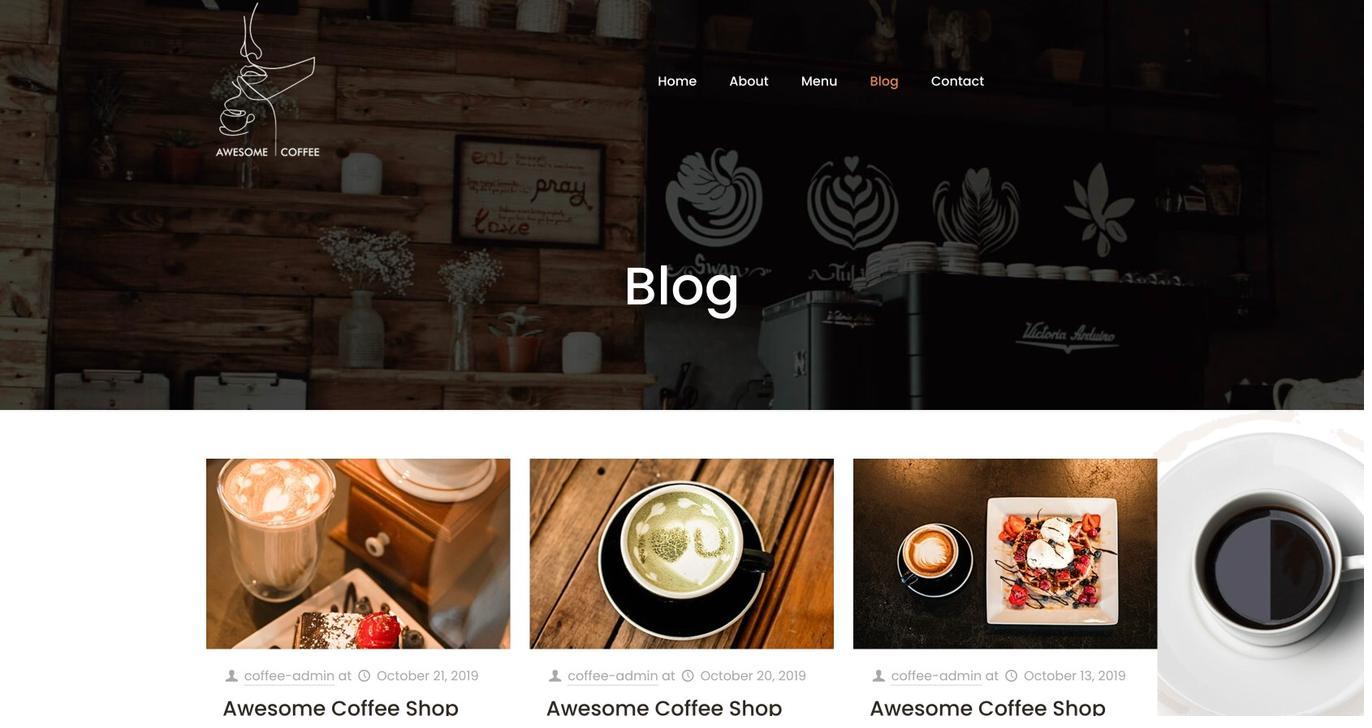 Task type: locate. For each thing, give the bounding box(es) containing it.
clock image
[[679, 667, 697, 685], [1002, 667, 1021, 685]]

user image for clock icon
[[223, 667, 241, 685]]

1 user image from the left
[[223, 667, 241, 685]]

user image for 1st clock image from the left
[[546, 667, 564, 685]]

png logo image
[[213, 0, 323, 162]]

0 horizontal spatial user image
[[223, 667, 241, 685]]

user image
[[870, 667, 888, 685]]

1 horizontal spatial user image
[[546, 667, 564, 685]]

0 horizontal spatial clock image
[[679, 667, 697, 685]]

user image
[[223, 667, 241, 685], [546, 667, 564, 685]]

2 user image from the left
[[546, 667, 564, 685]]

2 clock image from the left
[[1002, 667, 1021, 685]]

1 horizontal spatial clock image
[[1002, 667, 1021, 685]]



Task type: describe. For each thing, give the bounding box(es) containing it.
clock image
[[355, 667, 373, 685]]

1 clock image from the left
[[679, 667, 697, 685]]



